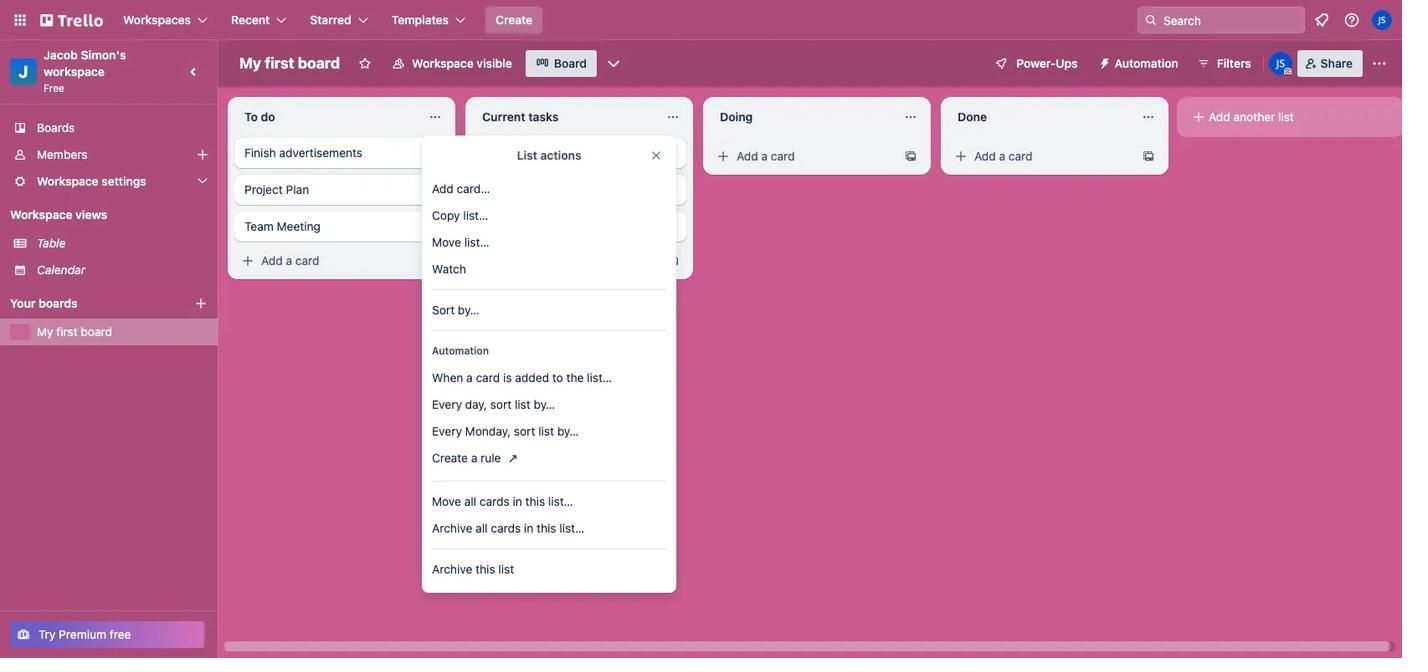 Task type: describe. For each thing, give the bounding box(es) containing it.
members
[[37, 147, 87, 162]]

filters
[[1217, 56, 1251, 70]]

jacob simon's workspace link
[[44, 48, 129, 79]]

j
[[19, 62, 28, 81]]

workspace settings
[[37, 174, 146, 188]]

team meeting link for project plan link related to to do "text field" at the top left of page
[[234, 212, 449, 242]]

my first board inside "board name" text field
[[239, 54, 340, 72]]

team meeting link for current tasks 'text field''s project plan link
[[472, 212, 686, 242]]

automation inside button
[[1115, 56, 1178, 70]]

free
[[44, 82, 64, 95]]

watch link
[[422, 256, 676, 283]]

every day, sort list by…
[[432, 398, 555, 412]]

by… for day,
[[534, 398, 555, 412]]

workspaces button
[[113, 7, 218, 33]]

workspace views
[[10, 208, 107, 222]]

list… inside "link"
[[548, 495, 573, 509]]

list actions
[[517, 148, 581, 162]]

this inside archive this list link
[[476, 563, 495, 577]]

workspace settings button
[[0, 168, 218, 195]]

finish advertisements link for current tasks 'text field'
[[472, 138, 686, 168]]

cards for archive
[[491, 522, 521, 536]]

calendar link
[[37, 262, 208, 279]]

workspace visible button
[[382, 50, 522, 77]]

Board name text field
[[231, 50, 348, 77]]

create for create a rule
[[432, 451, 468, 465]]

1 vertical spatial automation
[[432, 345, 489, 357]]

sm image
[[477, 253, 494, 270]]

my first board link
[[37, 324, 208, 341]]

add card…
[[432, 182, 490, 196]]

calendar
[[37, 263, 85, 277]]

move all cards in this list…
[[432, 495, 573, 509]]

views
[[75, 208, 107, 222]]

templates
[[392, 13, 449, 27]]

add card… link
[[422, 176, 676, 203]]

0 horizontal spatial add a card link
[[234, 249, 422, 273]]

workspaces
[[123, 13, 191, 27]]

cards for move
[[480, 495, 510, 509]]

1 vertical spatial first
[[56, 325, 78, 339]]

table link
[[37, 235, 208, 252]]

power-ups button
[[983, 50, 1088, 77]]

is
[[503, 371, 512, 385]]

add a card for doing text field
[[737, 149, 795, 163]]

boards link
[[0, 115, 218, 141]]

every for every monday, sort list by…
[[432, 424, 462, 439]]

jacob simon (jacobsimon16) image
[[1269, 52, 1292, 75]]

team for finish advertisements 'link' corresponding to to do "text field" at the top left of page
[[244, 219, 274, 234]]

to
[[552, 371, 563, 385]]

list… down card… on the left top
[[463, 208, 488, 223]]

try
[[39, 628, 56, 642]]

share button
[[1297, 50, 1363, 77]]

add another list link
[[1184, 104, 1398, 131]]

added
[[515, 371, 549, 385]]

this for move all cards in this list…
[[525, 495, 545, 509]]

list down archive all cards in this list…
[[498, 563, 514, 577]]

your boards with 1 items element
[[10, 294, 169, 314]]

a inside create a rule link
[[471, 451, 477, 465]]

advertisements for current tasks 'text field'
[[517, 146, 600, 160]]

settings
[[102, 174, 146, 188]]

workspace
[[44, 64, 105, 79]]

jacob simon (jacobsimon16) image
[[1372, 10, 1392, 30]]

jacob simon's workspace free
[[44, 48, 129, 95]]

this member is an admin of this board. image
[[1284, 68, 1291, 75]]

board
[[554, 56, 587, 70]]

Done text field
[[948, 104, 1132, 131]]

jacob
[[44, 48, 78, 62]]

list… up sm image
[[464, 235, 489, 249]]

sort for monday,
[[514, 424, 535, 439]]

project for finish advertisements 'link' corresponding to to do "text field" at the top left of page
[[244, 182, 283, 197]]

day,
[[465, 398, 487, 412]]

table
[[37, 236, 66, 250]]

every monday, sort list by… link
[[422, 419, 676, 445]]

list… right the
[[587, 371, 612, 385]]

copy list… link
[[422, 203, 676, 229]]

simon's
[[81, 48, 126, 62]]

free
[[110, 628, 131, 642]]

share
[[1321, 56, 1353, 70]]

primary element
[[0, 0, 1402, 40]]

try premium free
[[39, 628, 131, 642]]

move list…
[[432, 235, 489, 249]]

search image
[[1144, 13, 1158, 27]]

star or unstar board image
[[358, 57, 372, 70]]

all for move
[[464, 495, 476, 509]]

0 vertical spatial by…
[[458, 303, 479, 317]]

the
[[566, 371, 584, 385]]

filters button
[[1192, 50, 1256, 77]]

my inside "board name" text field
[[239, 54, 261, 72]]

back to home image
[[40, 7, 103, 33]]

show menu image
[[1371, 55, 1388, 72]]

templates button
[[381, 7, 476, 33]]

team meeting for current tasks 'text field''s project plan link's 'team meeting' link
[[482, 219, 558, 234]]

create button
[[486, 7, 543, 33]]

sort by… link
[[422, 297, 676, 324]]

project plan for current tasks 'text field''s project plan link
[[482, 182, 547, 197]]

add another list
[[1209, 110, 1294, 124]]

workspace for workspace settings
[[37, 174, 98, 188]]

power-ups
[[1017, 56, 1078, 70]]

add a card link for doing text field
[[710, 145, 897, 168]]

boards
[[37, 121, 75, 135]]

finish advertisements for current tasks 'text field'
[[482, 146, 600, 160]]

card…
[[457, 182, 490, 196]]

finish for current tasks 'text field'
[[482, 146, 514, 160]]

every day, sort list by… link
[[422, 392, 676, 419]]

another
[[1234, 110, 1275, 124]]

list
[[517, 148, 537, 162]]



Task type: locate. For each thing, give the bounding box(es) containing it.
Search field
[[1158, 8, 1304, 33]]

finish advertisements link down to do "text field" at the top left of page
[[234, 138, 449, 168]]

archive up the archive this list at the left bottom of the page
[[432, 522, 472, 536]]

advertisements down to do "text field" at the top left of page
[[279, 146, 363, 160]]

1 horizontal spatial in
[[524, 522, 533, 536]]

my down 'your boards'
[[37, 325, 53, 339]]

sm image inside automation button
[[1091, 50, 1115, 74]]

1 project plan from the left
[[244, 182, 309, 197]]

1 horizontal spatial finish
[[482, 146, 514, 160]]

by…
[[458, 303, 479, 317], [534, 398, 555, 412], [557, 424, 579, 439]]

2 horizontal spatial by…
[[557, 424, 579, 439]]

sort for day,
[[490, 398, 512, 412]]

0 horizontal spatial team
[[244, 219, 274, 234]]

in down move all cards in this list… "link"
[[524, 522, 533, 536]]

automation button
[[1091, 50, 1188, 77]]

sm image inside "add another list" link
[[1190, 109, 1207, 126]]

1 team meeting from the left
[[244, 219, 321, 234]]

archive this list link
[[422, 557, 676, 583]]

sm image
[[1091, 50, 1115, 74], [1190, 109, 1207, 126], [715, 148, 732, 165], [953, 148, 969, 165], [239, 253, 256, 270]]

1 horizontal spatial finish advertisements link
[[472, 138, 686, 168]]

0 horizontal spatial first
[[56, 325, 78, 339]]

workspace
[[412, 56, 474, 70], [37, 174, 98, 188], [10, 208, 72, 222]]

premium
[[59, 628, 106, 642]]

cards up archive all cards in this list…
[[480, 495, 510, 509]]

create up "visible"
[[496, 13, 533, 27]]

1 project plan link from the left
[[234, 175, 449, 205]]

ups
[[1056, 56, 1078, 70]]

1 horizontal spatial add a card
[[737, 149, 795, 163]]

boards
[[39, 296, 78, 311]]

advertisements for to do "text field" at the top left of page
[[279, 146, 363, 160]]

actions
[[540, 148, 581, 162]]

2 move from the top
[[432, 495, 461, 509]]

Doing text field
[[710, 104, 894, 131]]

in
[[513, 495, 522, 509], [524, 522, 533, 536]]

meeting for finish advertisements 'link' corresponding to current tasks 'text field'
[[514, 219, 558, 234]]

1 horizontal spatial project
[[482, 182, 520, 197]]

2 horizontal spatial add a card
[[974, 149, 1033, 163]]

all for archive
[[476, 522, 488, 536]]

2 every from the top
[[432, 424, 462, 439]]

project
[[244, 182, 283, 197], [482, 182, 520, 197]]

finish for to do "text field" at the top left of page
[[244, 146, 276, 160]]

j link
[[10, 59, 37, 85]]

automation up when
[[432, 345, 489, 357]]

1 horizontal spatial add a card link
[[710, 145, 897, 168]]

by… right sort
[[458, 303, 479, 317]]

automation
[[1115, 56, 1178, 70], [432, 345, 489, 357]]

members link
[[0, 141, 218, 168]]

project plan link for current tasks 'text field'
[[472, 175, 686, 205]]

in for archive all cards in this list…
[[524, 522, 533, 536]]

project plan link down to do "text field" at the top left of page
[[234, 175, 449, 205]]

0 vertical spatial archive
[[432, 522, 472, 536]]

your
[[10, 296, 36, 311]]

move all cards in this list… link
[[422, 489, 676, 516]]

move for move all cards in this list…
[[432, 495, 461, 509]]

1 horizontal spatial team meeting
[[482, 219, 558, 234]]

first inside "board name" text field
[[265, 54, 294, 72]]

project plan for project plan link related to to do "text field" at the top left of page
[[244, 182, 309, 197]]

1 vertical spatial archive
[[432, 563, 472, 577]]

archive all cards in this list…
[[432, 522, 584, 536]]

move down "copy"
[[432, 235, 461, 249]]

create a rule
[[432, 451, 501, 465]]

this down move all cards in this list… "link"
[[537, 522, 556, 536]]

0 horizontal spatial meeting
[[277, 219, 321, 234]]

1 horizontal spatial board
[[298, 54, 340, 72]]

1 vertical spatial in
[[524, 522, 533, 536]]

open information menu image
[[1344, 12, 1360, 28]]

workspace inside button
[[412, 56, 474, 70]]

1 vertical spatial my
[[37, 325, 53, 339]]

create a rule link
[[422, 445, 676, 475]]

all inside move all cards in this list… "link"
[[464, 495, 476, 509]]

1 vertical spatial sort
[[514, 424, 535, 439]]

in inside move all cards in this list… "link"
[[513, 495, 522, 509]]

all inside archive all cards in this list… link
[[476, 522, 488, 536]]

every monday, sort list by…
[[432, 424, 579, 439]]

sort
[[432, 303, 455, 317]]

my down recent
[[239, 54, 261, 72]]

team
[[244, 219, 274, 234], [482, 219, 511, 234]]

workspace up table
[[10, 208, 72, 222]]

in up archive all cards in this list…
[[513, 495, 522, 509]]

finish left list at left top
[[482, 146, 514, 160]]

team meeting for 'team meeting' link associated with project plan link related to to do "text field" at the top left of page
[[244, 219, 321, 234]]

0 vertical spatial move
[[432, 235, 461, 249]]

1 horizontal spatial automation
[[1115, 56, 1178, 70]]

create
[[496, 13, 533, 27], [432, 451, 468, 465]]

0 vertical spatial all
[[464, 495, 476, 509]]

1 horizontal spatial project plan link
[[472, 175, 686, 205]]

1 vertical spatial cards
[[491, 522, 521, 536]]

in inside archive all cards in this list… link
[[524, 522, 533, 536]]

1 horizontal spatial sort
[[514, 424, 535, 439]]

0 horizontal spatial finish
[[244, 146, 276, 160]]

1 horizontal spatial first
[[265, 54, 294, 72]]

project plan link for to do "text field" at the top left of page
[[234, 175, 449, 205]]

copy list…
[[432, 208, 488, 223]]

2 vertical spatial workspace
[[10, 208, 72, 222]]

starred button
[[300, 7, 378, 33]]

2 finish from the left
[[482, 146, 514, 160]]

1 finish advertisements link from the left
[[234, 138, 449, 168]]

1 horizontal spatial project plan
[[482, 182, 547, 197]]

workspace for workspace visible
[[412, 56, 474, 70]]

recent
[[231, 13, 270, 27]]

workspace for workspace views
[[10, 208, 72, 222]]

plan for current tasks 'text field''s project plan link
[[524, 182, 547, 197]]

create for create
[[496, 13, 533, 27]]

move inside move list… link
[[432, 235, 461, 249]]

0 horizontal spatial team meeting
[[244, 219, 321, 234]]

when
[[432, 371, 463, 385]]

1 horizontal spatial by…
[[534, 398, 555, 412]]

0 horizontal spatial add a card
[[261, 254, 319, 268]]

0 horizontal spatial project plan link
[[234, 175, 449, 205]]

cards down move all cards in this list…
[[491, 522, 521, 536]]

2 finish advertisements from the left
[[482, 146, 600, 160]]

my inside my first board link
[[37, 325, 53, 339]]

advertisements down current tasks 'text field'
[[517, 146, 600, 160]]

2 advertisements from the left
[[517, 146, 600, 160]]

2 team meeting link from the left
[[472, 212, 686, 242]]

project plan
[[244, 182, 309, 197], [482, 182, 547, 197]]

this inside archive all cards in this list… link
[[537, 522, 556, 536]]

1 horizontal spatial finish advertisements
[[482, 146, 600, 160]]

0 vertical spatial automation
[[1115, 56, 1178, 70]]

0 horizontal spatial my first board
[[37, 325, 112, 339]]

2 vertical spatial this
[[476, 563, 495, 577]]

workspace visible
[[412, 56, 512, 70]]

0 horizontal spatial finish advertisements
[[244, 146, 363, 160]]

in for move all cards in this list…
[[513, 495, 522, 509]]

visible
[[477, 56, 512, 70]]

0 horizontal spatial my
[[37, 325, 53, 339]]

archive down archive all cards in this list…
[[432, 563, 472, 577]]

starred
[[310, 13, 351, 27]]

workspace inside popup button
[[37, 174, 98, 188]]

finish advertisements down to do "text field" at the top left of page
[[244, 146, 363, 160]]

project for finish advertisements 'link' corresponding to current tasks 'text field'
[[482, 182, 520, 197]]

2 project plan from the left
[[482, 182, 547, 197]]

1 vertical spatial all
[[476, 522, 488, 536]]

this up archive all cards in this list… link
[[525, 495, 545, 509]]

0 horizontal spatial sort
[[490, 398, 512, 412]]

meeting for finish advertisements 'link' corresponding to to do "text field" at the top left of page
[[277, 219, 321, 234]]

0 vertical spatial my first board
[[239, 54, 340, 72]]

create from template… image
[[904, 150, 917, 163], [1142, 150, 1155, 163], [429, 254, 442, 268], [666, 254, 680, 268]]

every
[[432, 398, 462, 412], [432, 424, 462, 439]]

0 vertical spatial create
[[496, 13, 533, 27]]

this for archive all cards in this list…
[[537, 522, 556, 536]]

my first board
[[239, 54, 340, 72], [37, 325, 112, 339]]

add
[[1209, 110, 1230, 124], [737, 149, 758, 163], [974, 149, 996, 163], [432, 182, 454, 196], [261, 254, 283, 268]]

list down when a card is added to the list…
[[515, 398, 531, 412]]

recent button
[[221, 7, 297, 33]]

create inside button
[[496, 13, 533, 27]]

0 horizontal spatial plan
[[286, 182, 309, 197]]

a inside when a card is added to the list… link
[[466, 371, 473, 385]]

list right another
[[1278, 110, 1294, 124]]

workspace down templates popup button
[[412, 56, 474, 70]]

archive for archive all cards in this list…
[[432, 522, 472, 536]]

1 vertical spatial by…
[[534, 398, 555, 412]]

add a card
[[737, 149, 795, 163], [974, 149, 1033, 163], [261, 254, 319, 268]]

plan
[[286, 182, 309, 197], [524, 182, 547, 197]]

1 vertical spatial move
[[432, 495, 461, 509]]

create left rule
[[432, 451, 468, 465]]

0 vertical spatial workspace
[[412, 56, 474, 70]]

1 vertical spatial this
[[537, 522, 556, 536]]

project plan link down actions
[[472, 175, 686, 205]]

2 finish advertisements link from the left
[[472, 138, 686, 168]]

1 team meeting link from the left
[[234, 212, 449, 242]]

rule
[[481, 451, 501, 465]]

archive for archive this list
[[432, 563, 472, 577]]

sort down every day, sort list by… link on the bottom left of page
[[514, 424, 535, 439]]

finish advertisements link down current tasks 'text field'
[[472, 138, 686, 168]]

0 horizontal spatial by…
[[458, 303, 479, 317]]

2 archive from the top
[[432, 563, 472, 577]]

sort
[[490, 398, 512, 412], [514, 424, 535, 439]]

0 vertical spatial my
[[239, 54, 261, 72]]

cards
[[480, 495, 510, 509], [491, 522, 521, 536]]

power-
[[1017, 56, 1056, 70]]

2 team from the left
[[482, 219, 511, 234]]

0 horizontal spatial finish advertisements link
[[234, 138, 449, 168]]

team meeting link
[[234, 212, 449, 242], [472, 212, 686, 242]]

0 vertical spatial board
[[298, 54, 340, 72]]

2 project plan link from the left
[[472, 175, 686, 205]]

finish down to do "text field" at the top left of page
[[244, 146, 276, 160]]

0 horizontal spatial automation
[[432, 345, 489, 357]]

finish advertisements for to do "text field" at the top left of page
[[244, 146, 363, 160]]

advertisements
[[279, 146, 363, 160], [517, 146, 600, 160]]

by… down when a card is added to the list… link
[[534, 398, 555, 412]]

1 plan from the left
[[286, 182, 309, 197]]

meeting
[[277, 219, 321, 234], [514, 219, 558, 234]]

list… down move all cards in this list… "link"
[[559, 522, 584, 536]]

plan for project plan link related to to do "text field" at the top left of page
[[286, 182, 309, 197]]

archive
[[432, 522, 472, 536], [432, 563, 472, 577]]

1 archive from the top
[[432, 522, 472, 536]]

0 vertical spatial every
[[432, 398, 462, 412]]

all
[[464, 495, 476, 509], [476, 522, 488, 536]]

2 team meeting from the left
[[482, 219, 558, 234]]

workspace down members
[[37, 174, 98, 188]]

move for move list…
[[432, 235, 461, 249]]

To do text field
[[234, 104, 419, 131]]

first down the boards
[[56, 325, 78, 339]]

0 horizontal spatial project
[[244, 182, 283, 197]]

my first board down recent dropdown button
[[239, 54, 340, 72]]

1 move from the top
[[432, 235, 461, 249]]

this down archive all cards in this list…
[[476, 563, 495, 577]]

list…
[[463, 208, 488, 223], [464, 235, 489, 249], [587, 371, 612, 385], [548, 495, 573, 509], [559, 522, 584, 536]]

watch
[[432, 262, 466, 276]]

2 vertical spatial by…
[[557, 424, 579, 439]]

1 horizontal spatial create
[[496, 13, 533, 27]]

board inside text field
[[298, 54, 340, 72]]

your boards
[[10, 296, 78, 311]]

every down when
[[432, 398, 462, 412]]

board
[[298, 54, 340, 72], [81, 325, 112, 339]]

0 horizontal spatial advertisements
[[279, 146, 363, 160]]

2 meeting from the left
[[514, 219, 558, 234]]

sort right the day,
[[490, 398, 512, 412]]

2 project from the left
[[482, 182, 520, 197]]

this
[[525, 495, 545, 509], [537, 522, 556, 536], [476, 563, 495, 577]]

list
[[1278, 110, 1294, 124], [515, 398, 531, 412], [538, 424, 554, 439], [498, 563, 514, 577]]

team for finish advertisements 'link' corresponding to current tasks 'text field'
[[482, 219, 511, 234]]

Current tasks text field
[[472, 104, 656, 131]]

0 horizontal spatial project plan
[[244, 182, 309, 197]]

add board image
[[194, 297, 208, 311]]

2 horizontal spatial add a card link
[[948, 145, 1135, 168]]

customize views image
[[605, 55, 622, 72]]

copy
[[432, 208, 460, 223]]

this inside move all cards in this list… "link"
[[525, 495, 545, 509]]

1 meeting from the left
[[277, 219, 321, 234]]

0 horizontal spatial create
[[432, 451, 468, 465]]

try premium free button
[[10, 622, 204, 649]]

0 vertical spatial this
[[525, 495, 545, 509]]

1 vertical spatial board
[[81, 325, 112, 339]]

0 vertical spatial first
[[265, 54, 294, 72]]

when a card is added to the list… link
[[422, 365, 676, 392]]

every for every day, sort list by…
[[432, 398, 462, 412]]

1 horizontal spatial team meeting link
[[472, 212, 686, 242]]

when a card is added to the list…
[[432, 371, 612, 385]]

move down the create a rule
[[432, 495, 461, 509]]

add a card link for done text field
[[948, 145, 1135, 168]]

1 finish advertisements from the left
[[244, 146, 363, 160]]

1 vertical spatial create
[[432, 451, 468, 465]]

1 horizontal spatial my first board
[[239, 54, 340, 72]]

move list… link
[[422, 229, 676, 256]]

board down the starred at the top left of the page
[[298, 54, 340, 72]]

board link
[[526, 50, 597, 77]]

0 horizontal spatial board
[[81, 325, 112, 339]]

monday,
[[465, 424, 511, 439]]

my first board down the your boards with 1 items element on the left of the page
[[37, 325, 112, 339]]

1 team from the left
[[244, 219, 274, 234]]

1 horizontal spatial meeting
[[514, 219, 558, 234]]

1 advertisements from the left
[[279, 146, 363, 160]]

archive this list
[[432, 563, 514, 577]]

move inside move all cards in this list… "link"
[[432, 495, 461, 509]]

cards inside "link"
[[480, 495, 510, 509]]

0 notifications image
[[1312, 10, 1332, 30]]

every up the create a rule
[[432, 424, 462, 439]]

first down recent dropdown button
[[265, 54, 294, 72]]

archive all cards in this list… link
[[422, 516, 676, 542]]

0 vertical spatial in
[[513, 495, 522, 509]]

finish advertisements up add card… link
[[482, 146, 600, 160]]

sort by…
[[432, 303, 479, 317]]

automation down search icon on the right of the page
[[1115, 56, 1178, 70]]

plan up the "copy list…" link
[[524, 182, 547, 197]]

by… down every day, sort list by… link on the bottom left of page
[[557, 424, 579, 439]]

0 horizontal spatial team meeting link
[[234, 212, 449, 242]]

0 horizontal spatial in
[[513, 495, 522, 509]]

1 every from the top
[[432, 398, 462, 412]]

finish advertisements link for to do "text field" at the top left of page
[[234, 138, 449, 168]]

0 vertical spatial cards
[[480, 495, 510, 509]]

all down the create a rule
[[464, 495, 476, 509]]

workspace navigation collapse icon image
[[182, 60, 206, 84]]

1 finish from the left
[[244, 146, 276, 160]]

list… up archive all cards in this list… link
[[548, 495, 573, 509]]

2 plan from the left
[[524, 182, 547, 197]]

a
[[761, 149, 768, 163], [999, 149, 1005, 163], [286, 254, 292, 268], [466, 371, 473, 385], [471, 451, 477, 465]]

board down the your boards with 1 items element on the left of the page
[[81, 325, 112, 339]]

0 vertical spatial sort
[[490, 398, 512, 412]]

add a card for done text field
[[974, 149, 1033, 163]]

list down every day, sort list by… link on the bottom left of page
[[538, 424, 554, 439]]

1 vertical spatial every
[[432, 424, 462, 439]]

1 project from the left
[[244, 182, 283, 197]]

1 vertical spatial workspace
[[37, 174, 98, 188]]

by… for monday,
[[557, 424, 579, 439]]

1 horizontal spatial plan
[[524, 182, 547, 197]]

1 horizontal spatial team
[[482, 219, 511, 234]]

plan down to do "text field" at the top left of page
[[286, 182, 309, 197]]

1 horizontal spatial my
[[239, 54, 261, 72]]

all down move all cards in this list…
[[476, 522, 488, 536]]

1 horizontal spatial advertisements
[[517, 146, 600, 160]]

1 vertical spatial my first board
[[37, 325, 112, 339]]



Task type: vqa. For each thing, say whether or not it's contained in the screenshot.
settings
yes



